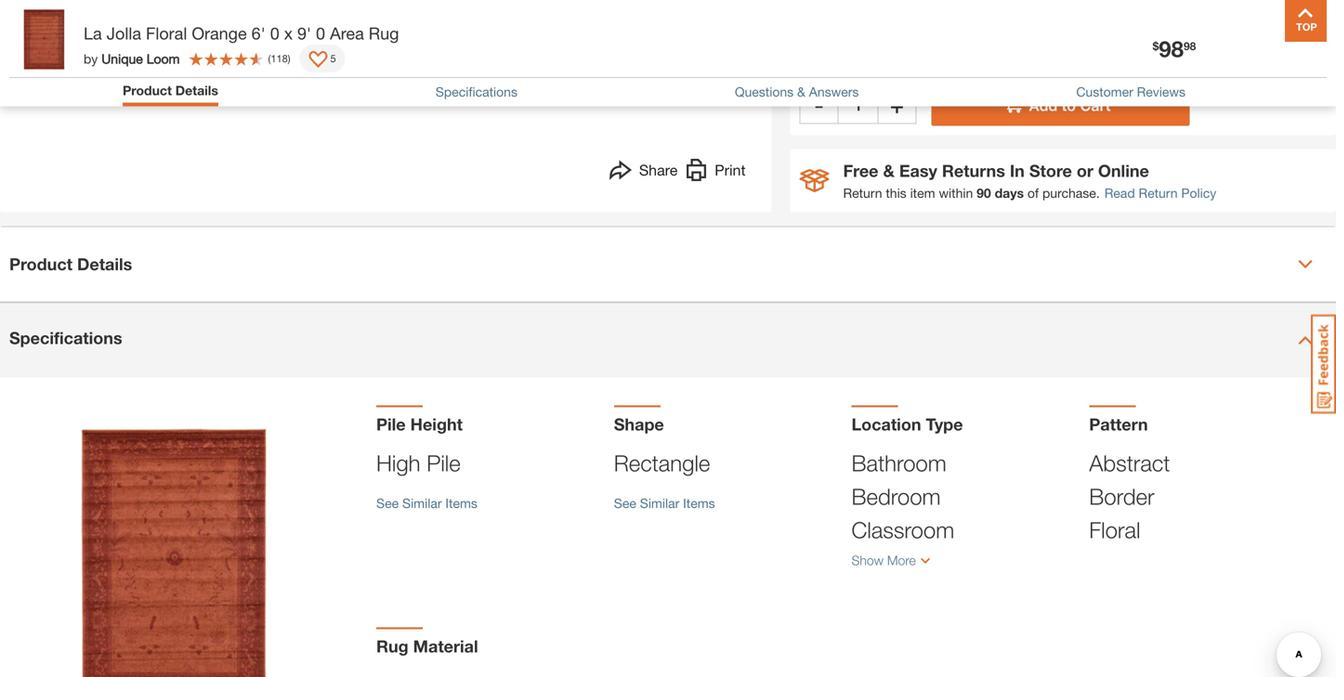Task type: vqa. For each thing, say whether or not it's contained in the screenshot.
Q: What are the dimensions of the top drawer assy? What is the leg spread width on the floor?
no



Task type: locate. For each thing, give the bounding box(es) containing it.
2 items from the left
[[683, 496, 715, 511]]

1 vertical spatial &
[[884, 161, 895, 181]]

98 up reviews
[[1159, 35, 1184, 62]]

share
[[639, 161, 678, 179]]

items down high pile
[[446, 496, 478, 511]]

pile up high
[[376, 414, 406, 434]]

bathroom bedroom classroom
[[852, 450, 955, 543]]

1 caret image from the top
[[1299, 257, 1313, 272]]

to inside the hover image to zoom button
[[445, 79, 456, 94]]

specifications
[[436, 84, 518, 100], [9, 328, 122, 348]]

by
[[84, 51, 98, 66]]

items
[[446, 496, 478, 511], [683, 496, 715, 511]]

jolla
[[107, 23, 141, 43]]

&
[[798, 84, 806, 100], [884, 161, 895, 181]]

None field
[[839, 85, 878, 124]]

items for high pile
[[446, 496, 478, 511]]

& for free
[[884, 161, 895, 181]]

product image
[[37, 429, 311, 678]]

0 vertical spatial to
[[445, 79, 456, 94]]

98
[[1159, 35, 1184, 62], [1184, 40, 1197, 53]]

2 0 from the left
[[316, 23, 325, 43]]

unique
[[101, 51, 143, 66]]

& left -
[[798, 84, 806, 100]]

1 horizontal spatial 0
[[316, 23, 325, 43]]

see similar items down high pile
[[376, 496, 478, 511]]

0 horizontal spatial items
[[446, 496, 478, 511]]

item
[[911, 185, 936, 201]]

product
[[123, 83, 172, 98], [9, 254, 73, 274]]

0 horizontal spatial return
[[844, 185, 883, 201]]

image
[[405, 79, 441, 94]]

add
[[1030, 96, 1058, 114]]

details
[[175, 83, 218, 98], [77, 254, 132, 274]]

to
[[445, 79, 456, 94], [1062, 96, 1076, 114]]

1 horizontal spatial specifications
[[436, 84, 518, 100]]

0 horizontal spatial details
[[77, 254, 132, 274]]

98 right $
[[1184, 40, 1197, 53]]

floral
[[146, 23, 187, 43], [1090, 517, 1141, 543]]

purchase.
[[1043, 185, 1100, 201]]

+ button
[[878, 85, 917, 124]]

similar for rectangle
[[640, 496, 680, 511]]

hover image to zoom
[[367, 79, 494, 94]]

icon image
[[800, 169, 830, 192]]

specifications button
[[436, 84, 518, 100], [436, 84, 518, 100], [0, 303, 1337, 378]]

0 left x
[[270, 23, 280, 43]]

see
[[376, 496, 399, 511], [614, 496, 637, 511]]

see for rectangle
[[614, 496, 637, 511]]

90
[[977, 185, 992, 201]]

2 see from the left
[[614, 496, 637, 511]]

see similar items for rectangle
[[614, 496, 715, 511]]

rectangle
[[614, 450, 710, 476]]

abstract border floral
[[1090, 450, 1171, 543]]

easy
[[900, 161, 938, 181]]

9'
[[297, 23, 311, 43]]

1 horizontal spatial return
[[1139, 185, 1178, 201]]

pile down height
[[427, 450, 461, 476]]

questions & answers button
[[735, 84, 859, 100], [735, 84, 859, 100]]

area
[[330, 23, 364, 43]]

to left zoom
[[445, 79, 456, 94]]

pile
[[376, 414, 406, 434], [427, 450, 461, 476]]

0 vertical spatial details
[[175, 83, 218, 98]]

1 see similar items from the left
[[376, 496, 478, 511]]

product image image
[[14, 9, 74, 70]]

1 horizontal spatial see
[[614, 496, 637, 511]]

0 horizontal spatial &
[[798, 84, 806, 100]]

- button
[[800, 85, 839, 124]]

2 see similar items from the left
[[614, 496, 715, 511]]

( 118 )
[[268, 53, 291, 65]]

1 vertical spatial pile
[[427, 450, 461, 476]]

pile height
[[376, 414, 463, 434]]

zoom
[[460, 79, 494, 94]]

reviews
[[1137, 84, 1186, 100]]

see down the rectangle
[[614, 496, 637, 511]]

0 right 9'
[[316, 23, 325, 43]]

to right "add"
[[1062, 96, 1076, 114]]

hover
[[367, 79, 402, 94]]

0 vertical spatial &
[[798, 84, 806, 100]]

loom
[[147, 51, 180, 66]]

2 caret image from the top
[[1299, 333, 1313, 348]]

0 vertical spatial floral
[[146, 23, 187, 43]]

5
[[330, 53, 336, 65]]

similar down the rectangle
[[640, 496, 680, 511]]

0 horizontal spatial product
[[9, 254, 73, 274]]

material
[[413, 637, 478, 657]]

0
[[270, 23, 280, 43], [316, 23, 325, 43]]

similar down high pile
[[402, 496, 442, 511]]

1 return from the left
[[844, 185, 883, 201]]

0 horizontal spatial similar
[[402, 496, 442, 511]]

0 horizontal spatial floral
[[146, 23, 187, 43]]

0 vertical spatial product
[[123, 83, 172, 98]]

1 items from the left
[[446, 496, 478, 511]]

2 similar from the left
[[640, 496, 680, 511]]

0 vertical spatial pile
[[376, 414, 406, 434]]

customer reviews
[[1077, 84, 1186, 100]]

free & easy returns in store or online return this item within 90 days of purchase. read return policy
[[844, 161, 1217, 201]]

height
[[411, 414, 463, 434]]

5 button
[[300, 45, 345, 73]]

floral down border at the bottom right
[[1090, 517, 1141, 543]]

1 horizontal spatial &
[[884, 161, 895, 181]]

1 horizontal spatial similar
[[640, 496, 680, 511]]

rust red unique loom area rugs 3115842 c3.4 image
[[22, 16, 104, 97]]

x
[[284, 23, 293, 43]]

similar
[[402, 496, 442, 511], [640, 496, 680, 511]]

0 horizontal spatial pile
[[376, 414, 406, 434]]

more
[[888, 553, 916, 568]]

items down the rectangle
[[683, 496, 715, 511]]

customer
[[1077, 84, 1134, 100]]

caret image
[[1299, 257, 1313, 272], [1299, 333, 1313, 348]]

rug right area
[[369, 23, 399, 43]]

98 inside $ 98 98
[[1184, 40, 1197, 53]]

1 horizontal spatial items
[[683, 496, 715, 511]]

1 see from the left
[[376, 496, 399, 511]]

print button
[[685, 159, 746, 186]]

return right the read
[[1139, 185, 1178, 201]]

rug left material
[[376, 637, 409, 657]]

0 vertical spatial product details
[[123, 83, 218, 98]]

see similar items down the rectangle
[[614, 496, 715, 511]]

6'
[[252, 23, 266, 43]]

1 vertical spatial to
[[1062, 96, 1076, 114]]

0 horizontal spatial see similar items
[[376, 496, 478, 511]]

floral up "loom"
[[146, 23, 187, 43]]

orange
[[192, 23, 247, 43]]

0 horizontal spatial see
[[376, 496, 399, 511]]

& for questions
[[798, 84, 806, 100]]

free
[[844, 161, 879, 181]]

caret image for product details
[[1299, 257, 1313, 272]]

0 horizontal spatial specifications
[[9, 328, 122, 348]]

product details button
[[123, 83, 218, 102], [123, 83, 218, 98], [0, 227, 1337, 301]]

1 horizontal spatial see similar items
[[614, 496, 715, 511]]

1 horizontal spatial product
[[123, 83, 172, 98]]

high pile
[[376, 450, 461, 476]]

$ 98 98
[[1153, 35, 1197, 62]]

floral inside abstract border floral
[[1090, 517, 1141, 543]]

1 0 from the left
[[270, 23, 280, 43]]

0 horizontal spatial to
[[445, 79, 456, 94]]

(
[[268, 53, 271, 65]]

see down high
[[376, 496, 399, 511]]

1 vertical spatial caret image
[[1299, 333, 1313, 348]]

customer reviews button
[[1077, 84, 1186, 100], [1077, 84, 1186, 100]]

1 vertical spatial floral
[[1090, 517, 1141, 543]]

1 horizontal spatial floral
[[1090, 517, 1141, 543]]

0 horizontal spatial 0
[[270, 23, 280, 43]]

)
[[288, 53, 291, 65]]

1 horizontal spatial to
[[1062, 96, 1076, 114]]

product details
[[123, 83, 218, 98], [9, 254, 132, 274]]

& inside free & easy returns in store or online return this item within 90 days of purchase. read return policy
[[884, 161, 895, 181]]

show more button
[[852, 547, 1071, 581]]

return down free
[[844, 185, 883, 201]]

read return policy link
[[1105, 183, 1217, 203]]

1 similar from the left
[[402, 496, 442, 511]]

1 horizontal spatial details
[[175, 83, 218, 98]]

0 vertical spatial caret image
[[1299, 257, 1313, 272]]

1 vertical spatial product details
[[9, 254, 132, 274]]

print
[[715, 161, 746, 179]]

add to cart
[[1030, 96, 1111, 114]]

rug
[[369, 23, 399, 43], [376, 637, 409, 657]]

& up this
[[884, 161, 895, 181]]

return
[[844, 185, 883, 201], [1139, 185, 1178, 201]]



Task type: describe. For each thing, give the bounding box(es) containing it.
location
[[852, 414, 922, 434]]

1 vertical spatial details
[[77, 254, 132, 274]]

feedback link image
[[1312, 314, 1337, 415]]

rug material
[[376, 637, 478, 657]]

show more
[[852, 553, 916, 568]]

abstract
[[1090, 450, 1171, 476]]

by unique loom
[[84, 51, 180, 66]]

questions & answers
[[735, 84, 859, 100]]

1 vertical spatial specifications
[[9, 328, 122, 348]]

answers
[[809, 84, 859, 100]]

cart
[[1081, 96, 1111, 114]]

policy
[[1182, 185, 1217, 201]]

add to cart button
[[932, 85, 1190, 126]]

returns
[[942, 161, 1006, 181]]

in
[[1010, 161, 1025, 181]]

share button
[[610, 159, 678, 186]]

2 return from the left
[[1139, 185, 1178, 201]]

days
[[995, 185, 1024, 201]]

bathroom
[[852, 450, 947, 476]]

1 vertical spatial product
[[9, 254, 73, 274]]

or
[[1077, 161, 1094, 181]]

0 vertical spatial rug
[[369, 23, 399, 43]]

118
[[271, 53, 288, 65]]

border
[[1090, 484, 1155, 510]]

see for high pile
[[376, 496, 399, 511]]

la
[[84, 23, 102, 43]]

pattern
[[1090, 414, 1149, 434]]

similar for high pile
[[402, 496, 442, 511]]

caret image for specifications
[[1299, 333, 1313, 348]]

high
[[376, 450, 421, 476]]

1 vertical spatial rug
[[376, 637, 409, 657]]

of
[[1028, 185, 1039, 201]]

la jolla floral orange 6' 0 x 9' 0 area rug
[[84, 23, 399, 43]]

-
[[815, 91, 824, 117]]

to inside the add to cart button
[[1062, 96, 1076, 114]]

read
[[1105, 185, 1136, 201]]

location type
[[852, 414, 963, 434]]

bedroom
[[852, 484, 941, 510]]

floral for border
[[1090, 517, 1141, 543]]

type
[[926, 414, 963, 434]]

see similar items for high pile
[[376, 496, 478, 511]]

within
[[939, 185, 973, 201]]

display image
[[309, 51, 328, 70]]

classroom
[[852, 517, 955, 543]]

online
[[1099, 161, 1150, 181]]

questions
[[735, 84, 794, 100]]

show
[[852, 553, 884, 568]]

items for rectangle
[[683, 496, 715, 511]]

0 vertical spatial specifications
[[436, 84, 518, 100]]

hover image to zoom button
[[152, 0, 709, 96]]

floral for jolla
[[146, 23, 187, 43]]

+
[[891, 91, 904, 117]]

top button
[[1286, 0, 1327, 42]]

$
[[1153, 40, 1159, 53]]

this
[[886, 185, 907, 201]]

1 horizontal spatial pile
[[427, 450, 461, 476]]

shape
[[614, 414, 664, 434]]

store
[[1030, 161, 1073, 181]]



